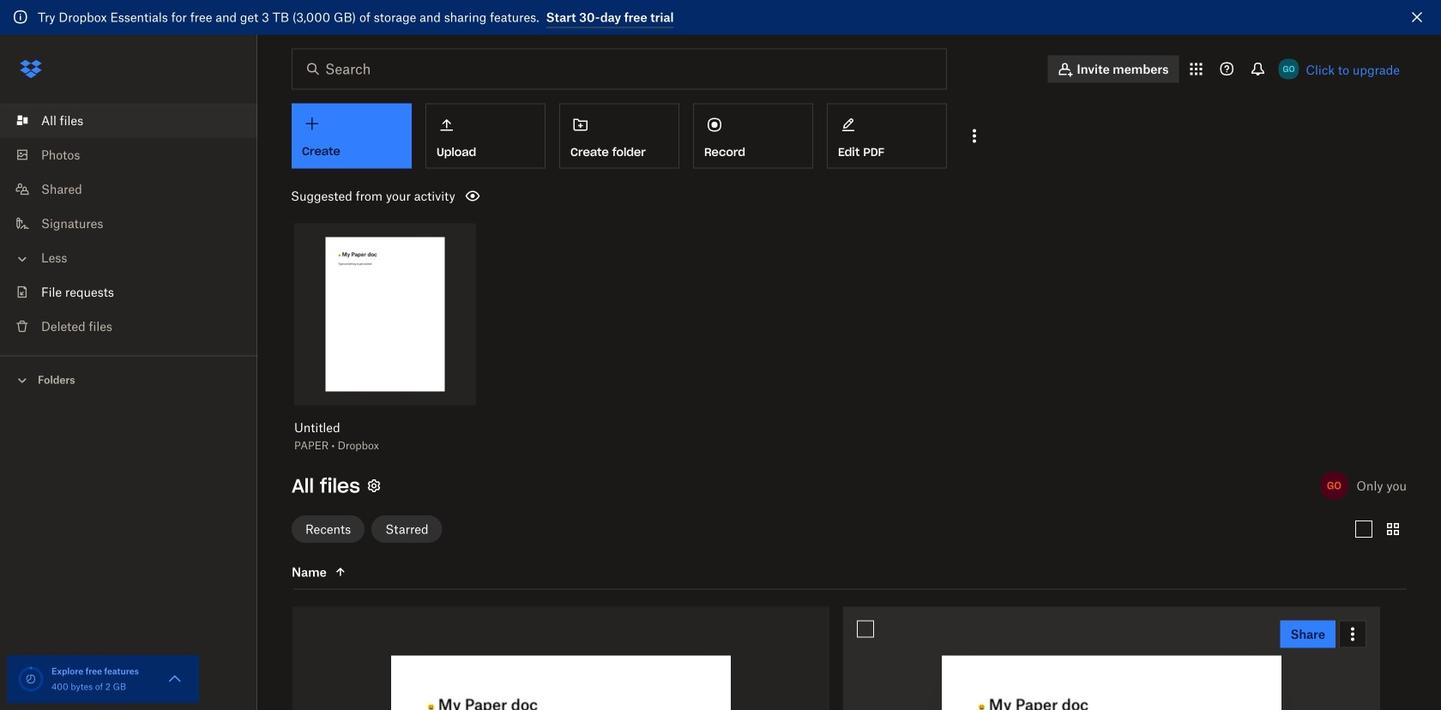 Task type: describe. For each thing, give the bounding box(es) containing it.
quota usage progress bar
[[17, 666, 45, 693]]

less image
[[14, 251, 31, 268]]

file, _ my paper doc.paper row
[[293, 607, 830, 710]]

file, untitled.paper row
[[843, 607, 1380, 710]]

quota usage image
[[17, 666, 45, 693]]



Task type: locate. For each thing, give the bounding box(es) containing it.
dropbox image
[[14, 52, 48, 86]]

alert
[[0, 0, 1441, 35]]

folder settings image
[[364, 476, 384, 496]]

Search in folder "Dropbox" text field
[[325, 59, 911, 79]]

list item
[[0, 103, 257, 138]]

list
[[0, 93, 257, 356]]



Task type: vqa. For each thing, say whether or not it's contained in the screenshot.
Search in folder "Dropbox" TEXT BOX
yes



